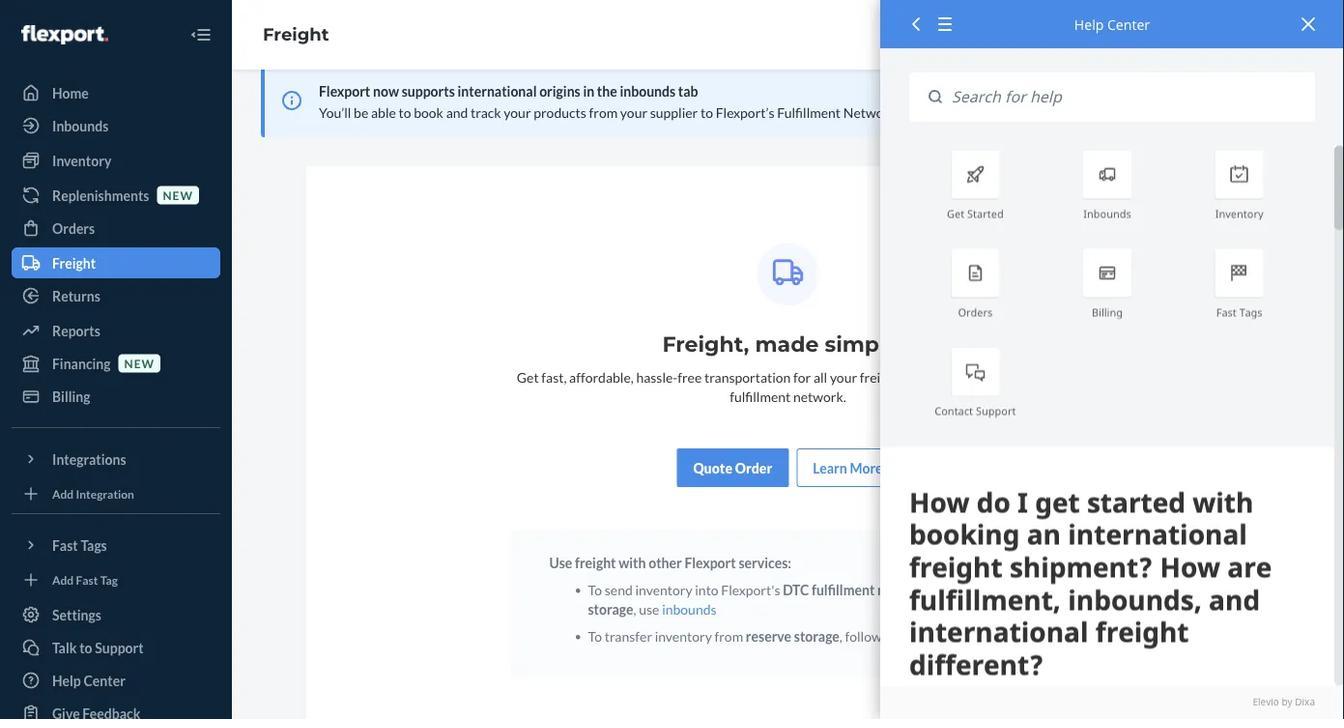 Task type: describe. For each thing, give the bounding box(es) containing it.
in
[[583, 83, 595, 99]]

help center link
[[12, 665, 220, 696]]

quote
[[693, 460, 733, 476]]

elevio
[[1253, 696, 1280, 709]]

to for to transfer inventory from reserve storage , follow these instructions
[[588, 628, 602, 644]]

1 horizontal spatial and
[[932, 581, 954, 598]]

0 vertical spatial inventory
[[52, 152, 111, 169]]

add fast tag
[[52, 573, 118, 587]]

0 horizontal spatial billing
[[52, 388, 90, 405]]

started
[[968, 206, 1004, 220]]

settings
[[52, 607, 101, 623]]

inbounds button
[[662, 599, 717, 619]]

reports
[[52, 322, 100, 339]]

flexport logo image
[[21, 25, 108, 44]]

to transfer inventory from reserve storage , follow these instructions
[[588, 628, 991, 644]]

services:
[[739, 554, 792, 571]]

use
[[550, 554, 573, 571]]

elevio by dixa link
[[910, 696, 1316, 709]]

instructions
[[920, 628, 991, 644]]

1 horizontal spatial center
[[1108, 15, 1150, 33]]

all
[[814, 369, 828, 385]]

0 horizontal spatial ,
[[634, 601, 637, 617]]

freight,
[[663, 331, 749, 357]]

0 vertical spatial inbounds
[[52, 117, 109, 134]]

2 vertical spatial flexport
[[685, 554, 736, 571]]

reserve storage
[[588, 581, 1002, 617]]

home link
[[12, 77, 220, 108]]

1 horizontal spatial fast tags
[[1217, 305, 1263, 319]]

simpler.
[[825, 331, 914, 357]]

international
[[458, 83, 537, 99]]

help center inside "link"
[[52, 672, 126, 689]]

flexport's
[[716, 104, 775, 120]]

learn
[[813, 460, 847, 476]]

track
[[471, 104, 501, 120]]

1 vertical spatial storage
[[794, 628, 840, 644]]

2 vertical spatial fast
[[76, 573, 98, 587]]

inbounds inside flexport now supports international origins in the inbounds tab you'll be able to book and track your products from your supplier to flexport's fulfillment network or any destination of your choosing.
[[620, 83, 676, 99]]

your left supplier
[[620, 104, 648, 120]]

inventory for send
[[636, 581, 693, 598]]

1 vertical spatial inbounds
[[662, 601, 717, 617]]

0 vertical spatial help center
[[1075, 15, 1150, 33]]

contact
[[935, 404, 973, 418]]

1 horizontal spatial to
[[399, 104, 411, 120]]

these instructions button
[[885, 626, 991, 646]]

now
[[373, 83, 399, 99]]

0 horizontal spatial freight
[[575, 554, 616, 571]]

to for to send inventory into flexport's dtc fulfillment network and
[[588, 581, 602, 598]]

fulfillment
[[777, 104, 841, 120]]

use freight with other flexport services:
[[550, 554, 792, 571]]

get for get fast, affordable, hassle-free transportation for all your freight needs outside the flexport fulfillment network.
[[517, 369, 539, 385]]

tab
[[678, 83, 698, 99]]

center inside "link"
[[84, 672, 126, 689]]

elevio by dixa
[[1253, 696, 1316, 709]]

1 vertical spatial inbounds
[[1084, 206, 1132, 220]]

flexport's
[[721, 581, 781, 598]]

be
[[354, 104, 369, 120]]

financing
[[52, 355, 111, 372]]

learn more button
[[813, 458, 883, 478]]

contact support
[[935, 404, 1016, 418]]

replenishments
[[52, 187, 149, 203]]

made
[[755, 331, 819, 357]]

use
[[639, 601, 660, 617]]

to inside button
[[79, 639, 92, 656]]

network.
[[794, 388, 847, 405]]

settings link
[[12, 599, 220, 630]]

into
[[695, 581, 719, 598]]

hassle-
[[636, 369, 678, 385]]

of
[[1008, 104, 1020, 120]]

these
[[885, 628, 917, 644]]

your down international
[[504, 104, 531, 120]]

talk
[[52, 639, 77, 656]]

fast tags inside fast tags dropdown button
[[52, 537, 107, 553]]

by
[[1282, 696, 1293, 709]]

1 horizontal spatial ,
[[840, 628, 843, 644]]

support inside button
[[95, 639, 144, 656]]

returns link
[[12, 280, 220, 311]]

talk to support button
[[12, 632, 220, 663]]

fast,
[[542, 369, 567, 385]]

to send inventory into flexport's dtc fulfillment network and
[[588, 581, 956, 598]]

transportation
[[705, 369, 791, 385]]

your right "of"
[[1023, 104, 1050, 120]]

supplier
[[650, 104, 698, 120]]

1 vertical spatial reserve
[[746, 628, 792, 644]]

outside
[[940, 369, 985, 385]]

products
[[534, 104, 587, 120]]

tag
[[100, 573, 118, 587]]

new for replenishments
[[163, 188, 193, 202]]

1 vertical spatial from
[[715, 628, 743, 644]]

freight, made simpler.
[[663, 331, 914, 357]]

choosing.
[[1053, 104, 1108, 120]]

transfer
[[605, 628, 652, 644]]

quote order
[[693, 460, 773, 476]]

for
[[794, 369, 811, 385]]

0 vertical spatial tags
[[1240, 305, 1263, 319]]

close navigation image
[[189, 23, 213, 46]]

dixa
[[1295, 696, 1316, 709]]

help inside "link"
[[52, 672, 81, 689]]

quote order button
[[677, 449, 789, 487]]

billing link
[[12, 381, 220, 412]]

integrations button
[[12, 444, 220, 475]]

0 vertical spatial help
[[1075, 15, 1104, 33]]

needs
[[903, 369, 938, 385]]

get started
[[947, 206, 1004, 220]]

and inside flexport now supports international origins in the inbounds tab you'll be able to book and track your products from your supplier to flexport's fulfillment network or any destination of your choosing.
[[446, 104, 468, 120]]

any
[[915, 104, 936, 120]]

, use inbounds
[[634, 601, 717, 617]]

fulfillment inside get fast, affordable, hassle-free transportation for all your freight needs outside the flexport fulfillment network.
[[730, 388, 791, 405]]

or
[[899, 104, 912, 120]]



Task type: locate. For each thing, give the bounding box(es) containing it.
0 horizontal spatial help center
[[52, 672, 126, 689]]

0 horizontal spatial inventory
[[52, 152, 111, 169]]

the
[[597, 83, 617, 99], [987, 369, 1007, 385]]

inbounds up supplier
[[620, 83, 676, 99]]

1 vertical spatial support
[[95, 639, 144, 656]]

0 horizontal spatial support
[[95, 639, 144, 656]]

orders down "replenishments"
[[52, 220, 95, 236]]

freight link up you'll
[[263, 24, 329, 45]]

0 horizontal spatial help
[[52, 672, 81, 689]]

1 horizontal spatial help
[[1075, 15, 1104, 33]]

with
[[619, 554, 646, 571]]

1 horizontal spatial tags
[[1240, 305, 1263, 319]]

flexport up into
[[685, 554, 736, 571]]

1 horizontal spatial storage
[[794, 628, 840, 644]]

reserve
[[956, 581, 1002, 598], [746, 628, 792, 644]]

0 vertical spatial reserve
[[956, 581, 1002, 598]]

flexport
[[319, 83, 370, 99], [1009, 369, 1060, 385], [685, 554, 736, 571]]

1 vertical spatial fast tags
[[52, 537, 107, 553]]

1 vertical spatial help
[[52, 672, 81, 689]]

inventory for transfer
[[655, 628, 712, 644]]

1 vertical spatial flexport
[[1009, 369, 1060, 385]]

fulfillment right dtc
[[812, 581, 875, 598]]

get left started
[[947, 206, 965, 220]]

1 vertical spatial fast
[[52, 537, 78, 553]]

add fast tag link
[[12, 568, 220, 592]]

to right talk
[[79, 639, 92, 656]]

0 vertical spatial new
[[163, 188, 193, 202]]

1 vertical spatial freight
[[575, 554, 616, 571]]

reserve inside reserve storage
[[956, 581, 1002, 598]]

0 horizontal spatial fulfillment
[[730, 388, 791, 405]]

support right the contact
[[976, 404, 1016, 418]]

0 horizontal spatial flexport
[[319, 83, 370, 99]]

integrations
[[52, 451, 126, 467]]

the inside get fast, affordable, hassle-free transportation for all your freight needs outside the flexport fulfillment network.
[[987, 369, 1007, 385]]

0 vertical spatial freight link
[[263, 24, 329, 45]]

inbounds
[[620, 83, 676, 99], [662, 601, 717, 617]]

0 horizontal spatial to
[[79, 639, 92, 656]]

flexport up you'll
[[319, 83, 370, 99]]

orders link
[[12, 213, 220, 244]]

affordable,
[[569, 369, 634, 385]]

2 horizontal spatial to
[[701, 104, 713, 120]]

2 to from the top
[[588, 628, 602, 644]]

1 vertical spatial add
[[52, 573, 74, 587]]

the right in
[[597, 83, 617, 99]]

get inside get fast, affordable, hassle-free transportation for all your freight needs outside the flexport fulfillment network.
[[517, 369, 539, 385]]

free
[[678, 369, 702, 385]]

home
[[52, 85, 89, 101]]

1 horizontal spatial inbounds
[[1084, 206, 1132, 220]]

get for get started
[[947, 206, 965, 220]]

0 vertical spatial fulfillment
[[730, 388, 791, 405]]

new down reports "link"
[[124, 356, 155, 370]]

storage inside reserve storage
[[588, 601, 634, 617]]

0 vertical spatial flexport
[[319, 83, 370, 99]]

1 horizontal spatial from
[[715, 628, 743, 644]]

your inside get fast, affordable, hassle-free transportation for all your freight needs outside the flexport fulfillment network.
[[830, 369, 857, 385]]

1 horizontal spatial freight
[[860, 369, 900, 385]]

add up the settings
[[52, 573, 74, 587]]

0 horizontal spatial new
[[124, 356, 155, 370]]

more
[[850, 460, 883, 476]]

0 horizontal spatial from
[[589, 104, 618, 120]]

inventory link
[[12, 145, 220, 176]]

from down "inbounds" button
[[715, 628, 743, 644]]

flexport up contact support
[[1009, 369, 1060, 385]]

fulfillment down transportation
[[730, 388, 791, 405]]

1 vertical spatial fulfillment
[[812, 581, 875, 598]]

center up search search box
[[1108, 15, 1150, 33]]

freight right use
[[575, 554, 616, 571]]

0 vertical spatial fast tags
[[1217, 305, 1263, 319]]

1 add from the top
[[52, 487, 74, 501]]

from inside flexport now supports international origins in the inbounds tab you'll be able to book and track your products from your supplier to flexport's fulfillment network or any destination of your choosing.
[[589, 104, 618, 120]]

0 vertical spatial and
[[446, 104, 468, 120]]

1 vertical spatial inventory
[[655, 628, 712, 644]]

0 horizontal spatial tags
[[81, 537, 107, 553]]

1 vertical spatial and
[[932, 581, 954, 598]]

0 horizontal spatial freight
[[52, 255, 96, 271]]

to left send on the bottom of page
[[588, 581, 602, 598]]

1 horizontal spatial fulfillment
[[812, 581, 875, 598]]

and
[[446, 104, 468, 120], [932, 581, 954, 598]]

reserve down reserve storage
[[746, 628, 792, 644]]

0 vertical spatial support
[[976, 404, 1016, 418]]

0 vertical spatial fast
[[1217, 305, 1237, 319]]

get left fast,
[[517, 369, 539, 385]]

learn more link
[[797, 449, 900, 487]]

Search search field
[[942, 72, 1316, 121]]

fast inside dropdown button
[[52, 537, 78, 553]]

add for add integration
[[52, 487, 74, 501]]

fulfillment
[[730, 388, 791, 405], [812, 581, 875, 598]]

inbounds down into
[[662, 601, 717, 617]]

1 horizontal spatial new
[[163, 188, 193, 202]]

to right supplier
[[701, 104, 713, 120]]

1 vertical spatial the
[[987, 369, 1007, 385]]

get
[[947, 206, 965, 220], [517, 369, 539, 385]]

0 vertical spatial add
[[52, 487, 74, 501]]

, left the follow
[[840, 628, 843, 644]]

freight up you'll
[[263, 24, 329, 45]]

your right all
[[830, 369, 857, 385]]

0 vertical spatial billing
[[1092, 305, 1123, 319]]

0 vertical spatial inbounds
[[620, 83, 676, 99]]

inbounds link
[[12, 110, 220, 141]]

freight link
[[263, 24, 329, 45], [12, 247, 220, 278]]

inventory up , use inbounds
[[636, 581, 693, 598]]

1 vertical spatial inventory
[[1216, 206, 1264, 220]]

1 horizontal spatial inventory
[[1216, 206, 1264, 220]]

freight inside get fast, affordable, hassle-free transportation for all your freight needs outside the flexport fulfillment network.
[[860, 369, 900, 385]]

storage down reserve storage
[[794, 628, 840, 644]]

to
[[588, 581, 602, 598], [588, 628, 602, 644]]

and right book
[[446, 104, 468, 120]]

fast tags
[[1217, 305, 1263, 319], [52, 537, 107, 553]]

fast tags button
[[12, 530, 220, 561]]

1 horizontal spatial freight link
[[263, 24, 329, 45]]

0 horizontal spatial the
[[597, 83, 617, 99]]

1 horizontal spatial the
[[987, 369, 1007, 385]]

1 vertical spatial help center
[[52, 672, 126, 689]]

0 vertical spatial storage
[[588, 601, 634, 617]]

and right the network
[[932, 581, 954, 598]]

talk to support
[[52, 639, 144, 656]]

freight
[[263, 24, 329, 45], [52, 255, 96, 271]]

add left integration
[[52, 487, 74, 501]]

1 horizontal spatial reserve
[[956, 581, 1002, 598]]

returns
[[52, 288, 100, 304]]

inventory
[[636, 581, 693, 598], [655, 628, 712, 644]]

supports
[[402, 83, 455, 99]]

add
[[52, 487, 74, 501], [52, 573, 74, 587]]

to left transfer
[[588, 628, 602, 644]]

follow
[[845, 628, 882, 644]]

help down talk
[[52, 672, 81, 689]]

help center up search search box
[[1075, 15, 1150, 33]]

learn more
[[813, 460, 883, 476]]

send
[[605, 581, 633, 598]]

center
[[1108, 15, 1150, 33], [84, 672, 126, 689]]

1 horizontal spatial help center
[[1075, 15, 1150, 33]]

network
[[878, 581, 929, 598]]

flexport inside get fast, affordable, hassle-free transportation for all your freight needs outside the flexport fulfillment network.
[[1009, 369, 1060, 385]]

help center down talk to support
[[52, 672, 126, 689]]

1 horizontal spatial billing
[[1092, 305, 1123, 319]]

reports link
[[12, 315, 220, 346]]

tags inside fast tags dropdown button
[[81, 537, 107, 553]]

center down talk to support
[[84, 672, 126, 689]]

destination
[[938, 104, 1005, 120]]

0 vertical spatial ,
[[634, 601, 637, 617]]

the right outside
[[987, 369, 1007, 385]]

your
[[504, 104, 531, 120], [620, 104, 648, 120], [1023, 104, 1050, 120], [830, 369, 857, 385]]

to right able
[[399, 104, 411, 120]]

1 vertical spatial center
[[84, 672, 126, 689]]

inventory
[[52, 152, 111, 169], [1216, 206, 1264, 220]]

new up orders link
[[163, 188, 193, 202]]

order
[[735, 460, 773, 476]]

1 vertical spatial to
[[588, 628, 602, 644]]

0 horizontal spatial freight link
[[12, 247, 220, 278]]

add inside add fast tag link
[[52, 573, 74, 587]]

0 horizontal spatial center
[[84, 672, 126, 689]]

1 vertical spatial ,
[[840, 628, 843, 644]]

storage down send on the bottom of page
[[588, 601, 634, 617]]

0 vertical spatial to
[[588, 581, 602, 598]]

2 horizontal spatial flexport
[[1009, 369, 1060, 385]]

1 vertical spatial freight link
[[12, 247, 220, 278]]

from down in
[[589, 104, 618, 120]]

add integration link
[[12, 482, 220, 506]]

you'll
[[319, 104, 351, 120]]

0 horizontal spatial storage
[[588, 601, 634, 617]]

0 vertical spatial get
[[947, 206, 965, 220]]

1 horizontal spatial freight
[[263, 24, 329, 45]]

1 vertical spatial freight
[[52, 255, 96, 271]]

support down settings link
[[95, 639, 144, 656]]

freight up returns
[[52, 255, 96, 271]]

0 horizontal spatial orders
[[52, 220, 95, 236]]

fast
[[1217, 305, 1237, 319], [52, 537, 78, 553], [76, 573, 98, 587]]

0 vertical spatial freight
[[263, 24, 329, 45]]

help up search search box
[[1075, 15, 1104, 33]]

1 vertical spatial get
[[517, 369, 539, 385]]

flexport inside flexport now supports international origins in the inbounds tab you'll be able to book and track your products from your supplier to flexport's fulfillment network or any destination of your choosing.
[[319, 83, 370, 99]]

1 horizontal spatial get
[[947, 206, 965, 220]]

1 vertical spatial orders
[[958, 305, 993, 319]]

0 vertical spatial center
[[1108, 15, 1150, 33]]

get fast, affordable, hassle-free transportation for all your freight needs outside the flexport fulfillment network.
[[517, 369, 1060, 405]]

add inside add integration link
[[52, 487, 74, 501]]

2 add from the top
[[52, 573, 74, 587]]

0 horizontal spatial get
[[517, 369, 539, 385]]

0 vertical spatial from
[[589, 104, 618, 120]]

tags
[[1240, 305, 1263, 319], [81, 537, 107, 553]]

1 horizontal spatial orders
[[958, 305, 993, 319]]

1 vertical spatial billing
[[52, 388, 90, 405]]

orders up outside
[[958, 305, 993, 319]]

network
[[844, 104, 896, 120]]

other
[[649, 554, 682, 571]]

1 horizontal spatial support
[[976, 404, 1016, 418]]

support
[[976, 404, 1016, 418], [95, 639, 144, 656]]

inventory down "inbounds" button
[[655, 628, 712, 644]]

the inside flexport now supports international origins in the inbounds tab you'll be able to book and track your products from your supplier to flexport's fulfillment network or any destination of your choosing.
[[597, 83, 617, 99]]

1 vertical spatial tags
[[81, 537, 107, 553]]

from
[[589, 104, 618, 120], [715, 628, 743, 644]]

freight down simpler.
[[860, 369, 900, 385]]

integration
[[76, 487, 134, 501]]

0 vertical spatial freight
[[860, 369, 900, 385]]

flexport now supports international origins in the inbounds tab you'll be able to book and track your products from your supplier to flexport's fulfillment network or any destination of your choosing.
[[319, 83, 1108, 120]]

0 vertical spatial the
[[597, 83, 617, 99]]

add for add fast tag
[[52, 573, 74, 587]]

freight link up returns link
[[12, 247, 220, 278]]

new for financing
[[124, 356, 155, 370]]

1 to from the top
[[588, 581, 602, 598]]

reserve up instructions
[[956, 581, 1002, 598]]

origins
[[539, 83, 581, 99]]

, left the use
[[634, 601, 637, 617]]

dtc
[[783, 581, 809, 598]]

book
[[414, 104, 444, 120]]

able
[[371, 104, 396, 120]]

orders
[[52, 220, 95, 236], [958, 305, 993, 319]]

help
[[1075, 15, 1104, 33], [52, 672, 81, 689]]

0 horizontal spatial fast tags
[[52, 537, 107, 553]]



Task type: vqa. For each thing, say whether or not it's contained in the screenshot.
Street Address text field
no



